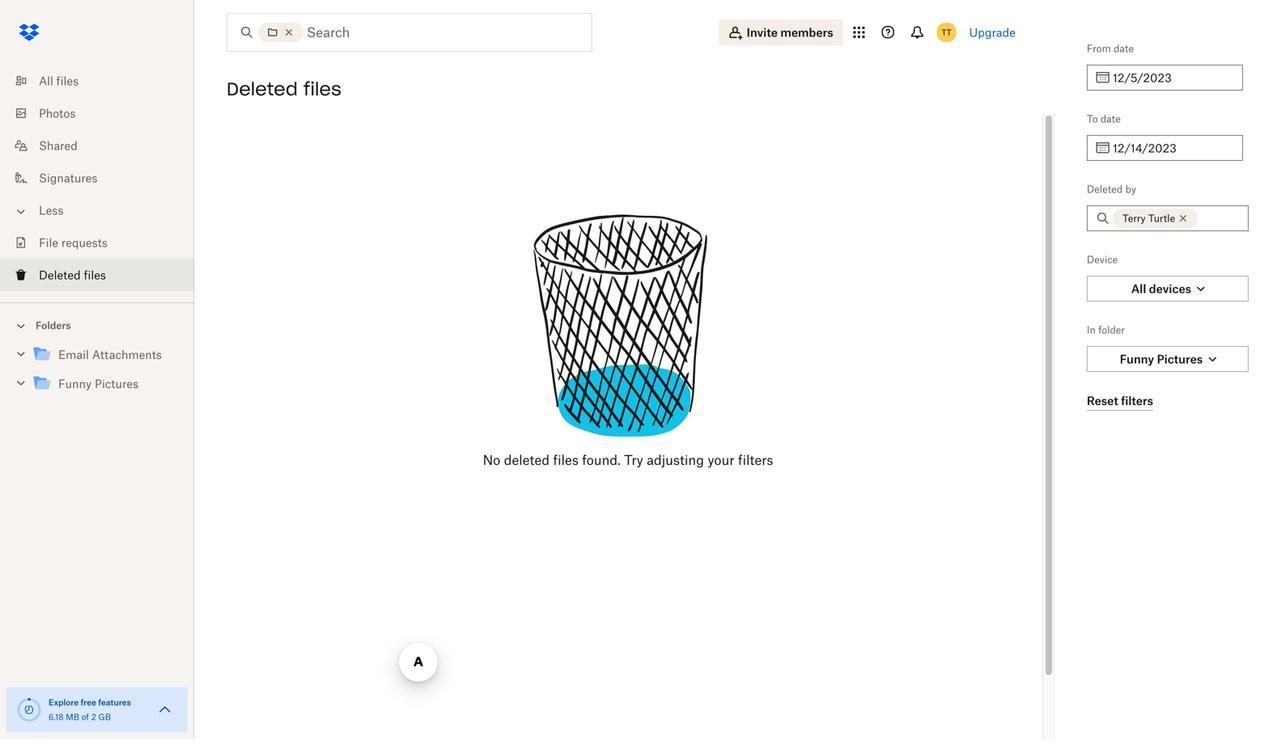 Task type: describe. For each thing, give the bounding box(es) containing it.
quota usage element
[[16, 698, 42, 724]]

1 horizontal spatial deleted files
[[227, 78, 341, 100]]

all files
[[39, 74, 79, 88]]

1 vertical spatial filters
[[738, 452, 773, 468]]

funny pictures inside funny pictures link
[[58, 377, 138, 391]]

folder
[[1098, 324, 1125, 336]]

signatures link
[[13, 162, 194, 194]]

upgrade
[[969, 25, 1016, 39]]

all files link
[[13, 65, 194, 97]]

all for all files
[[39, 74, 53, 88]]

members
[[781, 25, 833, 39]]

found.
[[582, 452, 621, 468]]

of
[[82, 713, 89, 723]]

funny pictures link
[[32, 373, 181, 395]]

explore
[[49, 698, 79, 708]]

1 horizontal spatial deleted
[[227, 78, 298, 100]]

try
[[624, 452, 643, 468]]

no
[[483, 452, 500, 468]]

folders
[[36, 320, 71, 332]]

group containing email attachments
[[0, 337, 194, 411]]

file
[[39, 236, 58, 250]]

deleted by
[[1087, 183, 1136, 195]]

terry turtle
[[1123, 212, 1175, 225]]

invite
[[747, 25, 778, 39]]

devices
[[1149, 282, 1191, 296]]

To date text field
[[1113, 139, 1233, 157]]

upgrade link
[[969, 25, 1016, 39]]

deleted files inside list item
[[39, 268, 106, 282]]

all devices
[[1131, 282, 1191, 296]]

files inside 'all files' link
[[56, 74, 79, 88]]

email attachments link
[[32, 344, 181, 366]]

less
[[39, 204, 63, 217]]

pictures inside "button"
[[1157, 352, 1203, 366]]

6.18
[[49, 713, 64, 723]]

gb
[[98, 713, 111, 723]]

deleted files list item
[[0, 259, 194, 291]]

reset filters button
[[1087, 392, 1153, 411]]

funny pictures button
[[1087, 346, 1249, 372]]

to date
[[1087, 113, 1121, 125]]

photos
[[39, 106, 76, 120]]

email
[[58, 348, 89, 362]]



Task type: locate. For each thing, give the bounding box(es) containing it.
1 vertical spatial date
[[1101, 113, 1121, 125]]

0 horizontal spatial funny
[[58, 377, 92, 391]]

files
[[56, 74, 79, 88], [303, 78, 341, 100], [84, 268, 106, 282], [553, 452, 579, 468]]

pictures down email attachments
[[95, 377, 138, 391]]

pictures down devices
[[1157, 352, 1203, 366]]

mb
[[66, 713, 79, 723]]

1 vertical spatial pictures
[[95, 377, 138, 391]]

device
[[1087, 254, 1118, 266]]

filters
[[1121, 394, 1153, 408], [738, 452, 773, 468]]

shared
[[39, 139, 78, 153]]

1 horizontal spatial all
[[1131, 282, 1146, 296]]

1 vertical spatial funny pictures
[[58, 377, 138, 391]]

0 horizontal spatial funny pictures
[[58, 377, 138, 391]]

1 vertical spatial funny
[[58, 377, 92, 391]]

group
[[0, 337, 194, 411]]

date right from on the top right of the page
[[1114, 42, 1134, 55]]

Search in folder "Funny Pictures" text field
[[307, 23, 558, 42]]

reset filters
[[1087, 394, 1153, 408]]

0 vertical spatial deleted files
[[227, 78, 341, 100]]

filters inside the reset filters button
[[1121, 394, 1153, 408]]

deleted inside list item
[[39, 268, 81, 282]]

funny pictures down folder
[[1120, 352, 1203, 366]]

explore free features 6.18 mb of 2 gb
[[49, 698, 131, 723]]

in folder
[[1087, 324, 1125, 336]]

in
[[1087, 324, 1096, 336]]

attachments
[[92, 348, 162, 362]]

0 horizontal spatial filters
[[738, 452, 773, 468]]

file requests link
[[13, 227, 194, 259]]

terry
[[1123, 212, 1146, 225]]

all devices button
[[1087, 276, 1249, 302]]

all
[[39, 74, 53, 88], [1131, 282, 1146, 296]]

all up photos
[[39, 74, 53, 88]]

less image
[[13, 204, 29, 220]]

all left devices
[[1131, 282, 1146, 296]]

from date
[[1087, 42, 1134, 55]]

all inside "list"
[[39, 74, 53, 88]]

to
[[1087, 113, 1098, 125]]

date for to date
[[1101, 113, 1121, 125]]

list
[[0, 55, 194, 303]]

pictures
[[1157, 352, 1203, 366], [95, 377, 138, 391]]

2 vertical spatial deleted
[[39, 268, 81, 282]]

dropbox image
[[13, 16, 45, 49]]

funny inside group
[[58, 377, 92, 391]]

deleted
[[227, 78, 298, 100], [1087, 183, 1123, 195], [39, 268, 81, 282]]

funny pictures
[[1120, 352, 1203, 366], [58, 377, 138, 391]]

deleted files link
[[13, 259, 194, 291]]

0 vertical spatial pictures
[[1157, 352, 1203, 366]]

1 horizontal spatial funny pictures
[[1120, 352, 1203, 366]]

0 horizontal spatial all
[[39, 74, 53, 88]]

by
[[1125, 183, 1136, 195]]

signatures
[[39, 171, 97, 185]]

From date text field
[[1113, 69, 1233, 87]]

1 horizontal spatial pictures
[[1157, 352, 1203, 366]]

filters right reset
[[1121, 394, 1153, 408]]

date
[[1114, 42, 1134, 55], [1101, 113, 1121, 125]]

2 horizontal spatial deleted
[[1087, 183, 1123, 195]]

from
[[1087, 42, 1111, 55]]

shared link
[[13, 129, 194, 162]]

folders button
[[0, 313, 194, 337]]

adjusting
[[647, 452, 704, 468]]

2
[[91, 713, 96, 723]]

0 vertical spatial deleted
[[227, 78, 298, 100]]

0 vertical spatial funny
[[1120, 352, 1154, 366]]

your
[[708, 452, 735, 468]]

terry turtle button
[[1113, 209, 1198, 228]]

0 vertical spatial date
[[1114, 42, 1134, 55]]

1 vertical spatial deleted files
[[39, 268, 106, 282]]

0 vertical spatial all
[[39, 74, 53, 88]]

files inside deleted files link
[[84, 268, 106, 282]]

photos link
[[13, 97, 194, 129]]

0 horizontal spatial deleted
[[39, 268, 81, 282]]

all inside popup button
[[1131, 282, 1146, 296]]

filters right your
[[738, 452, 773, 468]]

1 vertical spatial all
[[1131, 282, 1146, 296]]

no deleted files found. try adjusting your filters
[[483, 452, 773, 468]]

funny pictures down the "email attachments" link
[[58, 377, 138, 391]]

funny pictures inside "button"
[[1120, 352, 1203, 366]]

invite members button
[[719, 19, 843, 45]]

funny
[[1120, 352, 1154, 366], [58, 377, 92, 391]]

tt
[[942, 27, 951, 37]]

reset
[[1087, 394, 1118, 408]]

funny inside "button"
[[1120, 352, 1154, 366]]

invite members
[[747, 25, 833, 39]]

turtle
[[1148, 212, 1175, 225]]

requests
[[61, 236, 108, 250]]

0 horizontal spatial pictures
[[95, 377, 138, 391]]

email attachments
[[58, 348, 162, 362]]

free
[[81, 698, 96, 708]]

all for all devices
[[1131, 282, 1146, 296]]

list containing all files
[[0, 55, 194, 303]]

features
[[98, 698, 131, 708]]

funny down folder
[[1120, 352, 1154, 366]]

deleted
[[504, 452, 550, 468]]

date for from date
[[1114, 42, 1134, 55]]

0 vertical spatial funny pictures
[[1120, 352, 1203, 366]]

1 horizontal spatial filters
[[1121, 394, 1153, 408]]

funny down email
[[58, 377, 92, 391]]

tt button
[[934, 19, 960, 45]]

1 horizontal spatial funny
[[1120, 352, 1154, 366]]

deleted files
[[227, 78, 341, 100], [39, 268, 106, 282]]

0 horizontal spatial deleted files
[[39, 268, 106, 282]]

date right to at the right of page
[[1101, 113, 1121, 125]]

0 vertical spatial filters
[[1121, 394, 1153, 408]]

file requests
[[39, 236, 108, 250]]

1 vertical spatial deleted
[[1087, 183, 1123, 195]]



Task type: vqa. For each thing, say whether or not it's contained in the screenshot.
28.57 kb of 2 gb used
no



